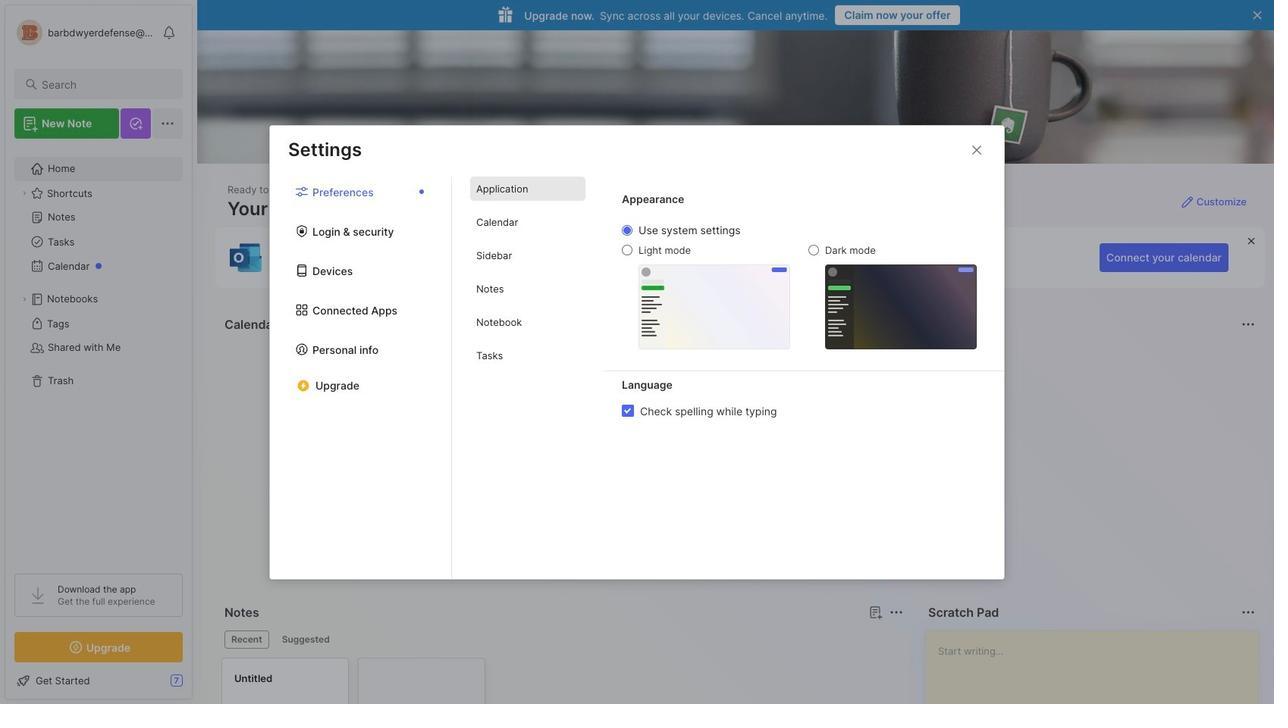 Task type: vqa. For each thing, say whether or not it's contained in the screenshot.
Upgrade icon
no



Task type: describe. For each thing, give the bounding box(es) containing it.
expand notebooks image
[[20, 295, 29, 304]]

Start writing… text field
[[938, 632, 1258, 705]]

none search field inside main element
[[42, 75, 169, 93]]



Task type: locate. For each thing, give the bounding box(es) containing it.
tree
[[5, 148, 192, 561]]

None search field
[[42, 75, 169, 93]]

option group
[[622, 224, 977, 349]]

main element
[[0, 0, 197, 705]]

tab list
[[270, 177, 452, 579], [452, 177, 604, 579], [225, 631, 901, 649]]

row group
[[222, 658, 495, 705]]

None radio
[[622, 225, 633, 236], [622, 245, 633, 256], [622, 225, 633, 236], [622, 245, 633, 256]]

tab
[[470, 177, 586, 201], [470, 210, 586, 234], [470, 243, 586, 268], [470, 277, 586, 301], [470, 310, 586, 335], [470, 344, 586, 368], [225, 631, 269, 649], [275, 631, 337, 649]]

close image
[[968, 141, 986, 159]]

tree inside main element
[[5, 148, 192, 561]]

None checkbox
[[622, 405, 634, 417]]

Search text field
[[42, 77, 169, 92]]

None radio
[[809, 245, 819, 256]]



